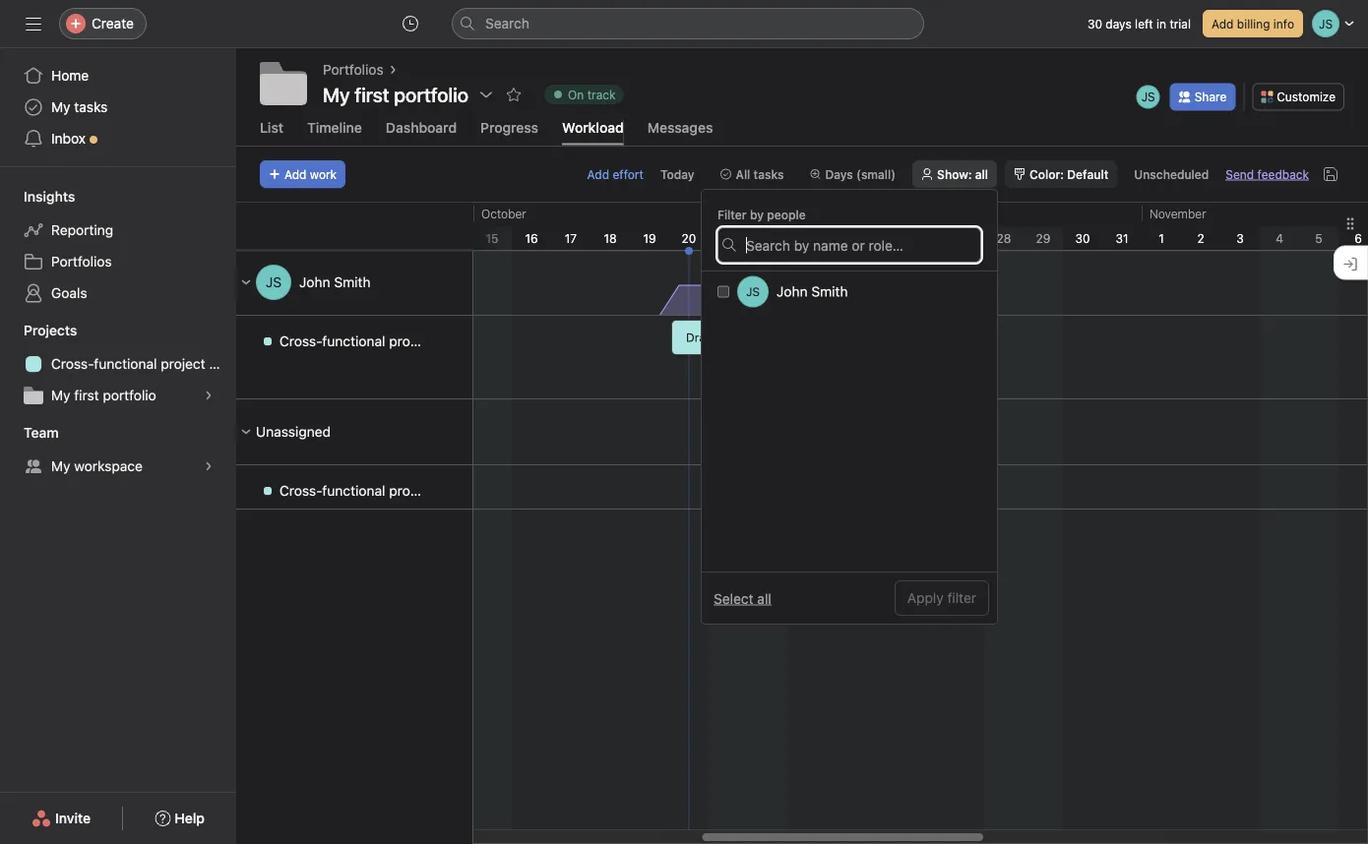 Task type: describe. For each thing, give the bounding box(es) containing it.
0 vertical spatial portfolios
[[323, 62, 384, 78]]

4
[[1276, 231, 1284, 245]]

show: all
[[938, 167, 989, 181]]

today button
[[652, 160, 704, 188]]

my for my workspace
[[51, 458, 70, 475]]

customize
[[1277, 90, 1336, 104]]

search
[[485, 15, 530, 32]]

project inside cross-functional project plan "link"
[[161, 356, 205, 372]]

add effort
[[587, 167, 644, 181]]

all
[[736, 167, 751, 181]]

projects
[[24, 322, 77, 339]]

history image
[[403, 16, 418, 32]]

28
[[997, 231, 1012, 245]]

tasks for all tasks
[[754, 167, 784, 181]]

all tasks
[[736, 167, 784, 181]]

0 vertical spatial plan
[[438, 333, 465, 349]]

portfolio
[[103, 387, 156, 404]]

apply filter button
[[895, 581, 990, 616]]

send feedback
[[1226, 167, 1310, 181]]

days (small) button
[[801, 160, 905, 188]]

messages
[[648, 119, 713, 135]]

add for add effort
[[587, 167, 610, 181]]

billing
[[1238, 17, 1271, 31]]

info
[[1274, 17, 1295, 31]]

color: default
[[1030, 167, 1109, 181]]

filter
[[718, 208, 747, 222]]

select
[[714, 591, 754, 607]]

brief
[[760, 331, 786, 344]]

team button
[[0, 423, 59, 443]]

show: all button
[[913, 160, 998, 188]]

default
[[1068, 167, 1109, 181]]

on track button
[[536, 81, 633, 108]]

draft
[[686, 331, 715, 344]]

projects button
[[0, 321, 77, 341]]

add effort button
[[587, 167, 644, 181]]

unscheduled button
[[1126, 160, 1218, 188]]

0 vertical spatial functional
[[322, 333, 386, 349]]

unscheduled
[[1135, 167, 1210, 181]]

create button
[[59, 8, 147, 39]]

30 for 30 days left in trial
[[1088, 17, 1103, 31]]

teams element
[[0, 416, 236, 486]]

on
[[568, 88, 584, 101]]

1
[[1159, 231, 1165, 245]]

invite
[[55, 811, 91, 827]]

add billing info
[[1212, 17, 1295, 31]]

1 horizontal spatial portfolios link
[[323, 59, 384, 81]]

2 vertical spatial plan
[[438, 483, 465, 499]]

help button
[[142, 802, 218, 837]]

functional inside "link"
[[94, 356, 157, 372]]

share button
[[1171, 83, 1236, 111]]

first
[[74, 387, 99, 404]]

show options image
[[479, 87, 494, 102]]

0 vertical spatial cross-functional project plan
[[280, 333, 465, 349]]

people
[[767, 208, 806, 222]]

insights
[[24, 189, 75, 205]]

send
[[1226, 167, 1255, 181]]

invite button
[[19, 802, 104, 837]]

17
[[565, 231, 577, 245]]

list link
[[260, 119, 284, 145]]

23
[[800, 231, 815, 245]]

my for my first portfolio
[[323, 83, 350, 106]]

filter
[[948, 590, 977, 607]]

trial
[[1170, 17, 1191, 31]]

portfolios inside insights element
[[51, 254, 112, 270]]

goals
[[51, 285, 87, 301]]

0 vertical spatial cross-
[[280, 333, 322, 349]]

select all
[[714, 591, 772, 607]]

my for my tasks
[[51, 99, 70, 115]]

workload link
[[562, 119, 624, 145]]

feedback
[[1258, 167, 1310, 181]]

team
[[24, 425, 59, 441]]

cross- inside "link"
[[51, 356, 94, 372]]

customize button
[[1253, 83, 1345, 111]]

16
[[525, 231, 538, 245]]

days
[[826, 167, 854, 181]]

insights button
[[0, 187, 75, 207]]

21
[[722, 231, 735, 245]]

list
[[260, 119, 284, 135]]

tasks for my tasks
[[74, 99, 108, 115]]

add to starred image
[[506, 87, 522, 102]]

all for select all
[[758, 591, 772, 607]]

in
[[1157, 17, 1167, 31]]

days
[[1106, 17, 1132, 31]]

2
[[1198, 231, 1205, 245]]

15
[[486, 231, 499, 245]]

progress link
[[481, 119, 539, 145]]

first portfolio
[[355, 83, 469, 106]]

5
[[1316, 231, 1323, 245]]

29
[[1036, 231, 1051, 245]]

projects element
[[0, 313, 236, 416]]

all for show: all
[[976, 167, 989, 181]]



Task type: vqa. For each thing, say whether or not it's contained in the screenshot.
"Select"
yes



Task type: locate. For each thing, give the bounding box(es) containing it.
30 days left in trial
[[1088, 17, 1191, 31]]

1 vertical spatial plan
[[209, 356, 236, 372]]

my inside the projects element
[[51, 387, 70, 404]]

1 vertical spatial cross-functional project plan
[[51, 356, 236, 372]]

all right select
[[758, 591, 772, 607]]

progress
[[481, 119, 539, 135]]

add left billing
[[1212, 17, 1234, 31]]

november
[[1150, 207, 1207, 220]]

1 vertical spatial cross-
[[51, 356, 94, 372]]

2 vertical spatial cross-
[[280, 483, 322, 499]]

cross- down unassigned
[[280, 483, 322, 499]]

add left the effort
[[587, 167, 610, 181]]

add left work
[[285, 167, 307, 181]]

js left the john
[[266, 274, 282, 290]]

30 left days
[[1088, 17, 1103, 31]]

add work button
[[260, 160, 346, 188]]

cross- down the john
[[280, 333, 322, 349]]

cross-functional project plan inside cross-functional project plan "link"
[[51, 356, 236, 372]]

portfolios
[[323, 62, 384, 78], [51, 254, 112, 270]]

my tasks
[[51, 99, 108, 115]]

plan
[[438, 333, 465, 349], [209, 356, 236, 372], [438, 483, 465, 499]]

my workspace
[[51, 458, 143, 475]]

0 vertical spatial js
[[1142, 90, 1156, 104]]

functional
[[322, 333, 386, 349], [94, 356, 157, 372], [322, 483, 386, 499]]

30 right 29 at the top
[[1076, 231, 1091, 245]]

24
[[840, 231, 854, 245]]

all right show:
[[976, 167, 989, 181]]

workspace
[[74, 458, 143, 475]]

search list box
[[452, 8, 925, 39]]

cross-functional project plan link
[[12, 349, 236, 380]]

2 horizontal spatial add
[[1212, 17, 1234, 31]]

all inside dropdown button
[[976, 167, 989, 181]]

portfolios link
[[323, 59, 384, 81], [12, 246, 225, 278]]

share
[[1195, 90, 1227, 104]]

my left first
[[51, 387, 70, 404]]

0 vertical spatial portfolios link
[[323, 59, 384, 81]]

track
[[588, 88, 616, 101]]

0 horizontal spatial add
[[285, 167, 307, 181]]

add work
[[285, 167, 337, 181]]

see details, my first portfolio image
[[203, 390, 215, 402]]

my
[[323, 83, 350, 106], [51, 99, 70, 115], [51, 387, 70, 404], [51, 458, 70, 475]]

search button
[[452, 8, 925, 39]]

draft project brief
[[686, 331, 786, 344]]

add inside 'button'
[[1212, 17, 1234, 31]]

home link
[[12, 60, 225, 92]]

my up inbox
[[51, 99, 70, 115]]

show:
[[938, 167, 972, 181]]

0 horizontal spatial tasks
[[74, 99, 108, 115]]

2 vertical spatial cross-functional project plan
[[280, 483, 465, 499]]

add billing info button
[[1203, 10, 1304, 37]]

portfolios down reporting
[[51, 254, 112, 270]]

1 vertical spatial js
[[266, 274, 282, 290]]

functional up portfolio at the top left of page
[[94, 356, 157, 372]]

tasks inside dropdown button
[[754, 167, 784, 181]]

my first portfolio
[[323, 83, 469, 106]]

save layout as default image
[[1323, 166, 1339, 182]]

1 vertical spatial portfolios link
[[12, 246, 225, 278]]

reporting
[[51, 222, 113, 238]]

see details, my workspace image
[[203, 461, 215, 473]]

inbox
[[51, 130, 86, 147]]

my workspace link
[[12, 451, 225, 483]]

unassigned
[[256, 424, 331, 440]]

cross-functional project plan up portfolio at the top left of page
[[51, 356, 236, 372]]

6
[[1355, 231, 1363, 245]]

add
[[1212, 17, 1234, 31], [285, 167, 307, 181], [587, 167, 610, 181]]

tasks right the all
[[754, 167, 784, 181]]

1 horizontal spatial all
[[976, 167, 989, 181]]

add for add work
[[285, 167, 307, 181]]

smith
[[334, 274, 371, 290]]

inbox link
[[12, 123, 225, 155]]

portfolios up my first portfolio
[[323, 62, 384, 78]]

0 vertical spatial tasks
[[74, 99, 108, 115]]

functional down unassigned
[[322, 483, 386, 499]]

31
[[1116, 231, 1129, 245]]

dashboard link
[[386, 119, 457, 145]]

color:
[[1030, 167, 1064, 181]]

my inside 'global' "element"
[[51, 99, 70, 115]]

my for my first portfolio
[[51, 387, 70, 404]]

portfolios link down reporting
[[12, 246, 225, 278]]

cross-functional project plan down unassigned
[[280, 483, 465, 499]]

js left share button
[[1142, 90, 1156, 104]]

john
[[299, 274, 330, 290]]

0 vertical spatial all
[[976, 167, 989, 181]]

cross-functional project plan
[[280, 333, 465, 349], [51, 356, 236, 372], [280, 483, 465, 499]]

my down team
[[51, 458, 70, 475]]

1 horizontal spatial tasks
[[754, 167, 784, 181]]

add inside button
[[285, 167, 307, 181]]

home
[[51, 67, 89, 84]]

cross- up first
[[51, 356, 94, 372]]

0 horizontal spatial js
[[266, 274, 282, 290]]

timeline link
[[307, 119, 362, 145]]

tasks inside 'global' "element"
[[74, 99, 108, 115]]

october
[[482, 207, 527, 220]]

cross-functional project plan down 'smith'
[[280, 333, 465, 349]]

my tasks link
[[12, 92, 225, 123]]

portfolios link up my first portfolio
[[323, 59, 384, 81]]

tasks down home
[[74, 99, 108, 115]]

create
[[92, 15, 134, 32]]

hide sidebar image
[[26, 16, 41, 32]]

19
[[643, 231, 656, 245]]

goals link
[[12, 278, 225, 309]]

work
[[310, 167, 337, 181]]

js
[[1142, 90, 1156, 104], [266, 274, 282, 290]]

all tasks button
[[711, 160, 793, 188]]

30
[[1088, 17, 1103, 31], [1076, 231, 1091, 245]]

days (small)
[[826, 167, 896, 181]]

global element
[[0, 48, 236, 166]]

my inside the teams element
[[51, 458, 70, 475]]

messages link
[[648, 119, 713, 145]]

timeline
[[307, 119, 362, 135]]

22
[[761, 231, 775, 245]]

on track
[[568, 88, 616, 101]]

plan inside cross-functional project plan "link"
[[209, 356, 236, 372]]

2 vertical spatial functional
[[322, 483, 386, 499]]

0 horizontal spatial portfolios link
[[12, 246, 225, 278]]

john smith
[[299, 274, 371, 290]]

today
[[661, 167, 695, 181]]

dashboard
[[386, 119, 457, 135]]

apply filter
[[908, 590, 977, 607]]

1 horizontal spatial add
[[587, 167, 610, 181]]

send feedback link
[[1226, 165, 1310, 183]]

1 vertical spatial 30
[[1076, 231, 1091, 245]]

1 horizontal spatial js
[[1142, 90, 1156, 104]]

reporting link
[[12, 215, 225, 246]]

my up timeline
[[323, 83, 350, 106]]

all
[[976, 167, 989, 181], [758, 591, 772, 607]]

30 for 30
[[1076, 231, 1091, 245]]

20
[[682, 231, 697, 245]]

1 vertical spatial all
[[758, 591, 772, 607]]

1 horizontal spatial portfolios
[[323, 62, 384, 78]]

Search by name or role… text field
[[718, 227, 982, 263]]

0 vertical spatial 30
[[1088, 17, 1103, 31]]

insights element
[[0, 179, 236, 313]]

(small)
[[857, 167, 896, 181]]

0 horizontal spatial portfolios
[[51, 254, 112, 270]]

1 vertical spatial portfolios
[[51, 254, 112, 270]]

functional down 'smith'
[[322, 333, 386, 349]]

1 vertical spatial tasks
[[754, 167, 784, 181]]

filter by people
[[718, 208, 806, 222]]

select all button
[[714, 591, 772, 607]]

add for add billing info
[[1212, 17, 1234, 31]]

1 vertical spatial functional
[[94, 356, 157, 372]]

cross-
[[280, 333, 322, 349], [51, 356, 94, 372], [280, 483, 322, 499]]

0 horizontal spatial all
[[758, 591, 772, 607]]



